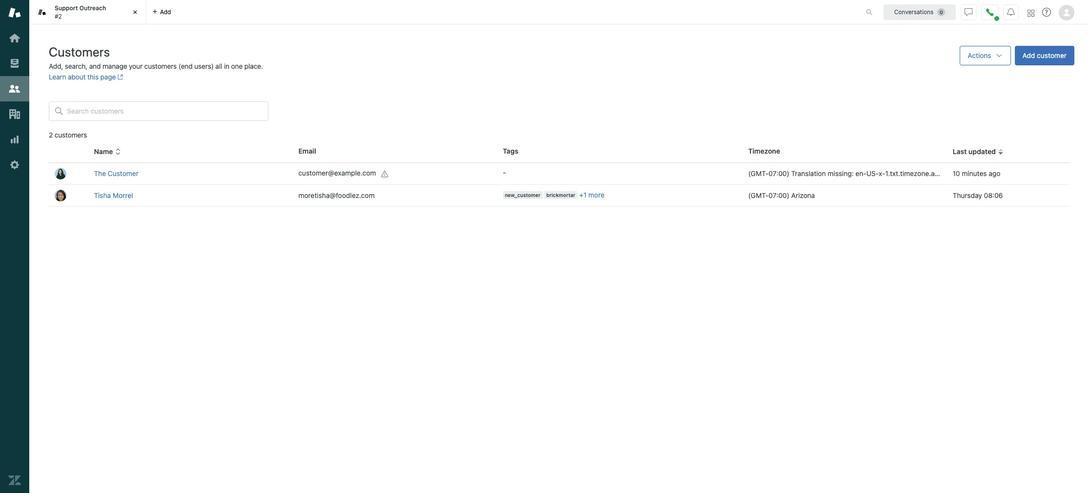 Task type: locate. For each thing, give the bounding box(es) containing it.
customers inside customers add, search, and manage your customers (end users) all in one place.
[[144, 62, 177, 70]]

tisha morrel
[[94, 191, 133, 200]]

1 vertical spatial (gmt-
[[749, 191, 769, 200]]

brickmortar
[[547, 192, 576, 198]]

Search customers field
[[67, 107, 262, 116]]

get help image
[[1043, 8, 1051, 17]]

get started image
[[8, 32, 21, 44]]

organizations image
[[8, 108, 21, 121]]

learn
[[49, 73, 66, 81]]

1 vertical spatial customers
[[55, 131, 87, 139]]

last updated
[[953, 147, 996, 156]]

10 minutes ago
[[953, 169, 1001, 178]]

missing:
[[828, 169, 854, 178]]

tisha morrel link
[[94, 191, 133, 200]]

0 vertical spatial (gmt-
[[749, 169, 769, 178]]

actions
[[968, 51, 992, 60]]

07:00) for arizona
[[769, 191, 790, 200]]

(gmt-07:00) translation missing: en-us-x-1.txt.timezone.america_los_angeles
[[749, 169, 998, 178]]

customers
[[49, 44, 110, 59]]

customers image
[[8, 82, 21, 95]]

(gmt-07:00) arizona
[[749, 191, 815, 200]]

tabs tab list
[[29, 0, 856, 24]]

(gmt- down timezone
[[749, 169, 769, 178]]

customer
[[108, 169, 139, 178]]

07:00) left arizona
[[769, 191, 790, 200]]

customers
[[144, 62, 177, 70], [55, 131, 87, 139]]

-
[[503, 168, 506, 177]]

conversations button
[[884, 4, 956, 20]]

0 vertical spatial customers
[[144, 62, 177, 70]]

views image
[[8, 57, 21, 70]]

2
[[49, 131, 53, 139]]

customers right 2
[[55, 131, 87, 139]]

us-
[[867, 169, 879, 178]]

(gmt- left arizona
[[749, 191, 769, 200]]

+1
[[579, 191, 587, 199]]

thursday
[[953, 191, 983, 200]]

08:06
[[984, 191, 1003, 200]]

conversations
[[895, 8, 934, 15]]

1 (gmt- from the top
[[749, 169, 769, 178]]

email
[[299, 147, 316, 155]]

2 (gmt- from the top
[[749, 191, 769, 200]]

last updated button
[[953, 147, 1004, 156]]

translation
[[792, 169, 826, 178]]

about
[[68, 73, 86, 81]]

(gmt-
[[749, 169, 769, 178], [749, 191, 769, 200]]

your
[[129, 62, 143, 70]]

all
[[215, 62, 222, 70]]

1.txt.timezone.america_los_angeles
[[886, 169, 998, 178]]

1 horizontal spatial customers
[[144, 62, 177, 70]]

and
[[89, 62, 101, 70]]

1 07:00) from the top
[[769, 169, 790, 178]]

tab
[[29, 0, 146, 24]]

0 horizontal spatial customers
[[55, 131, 87, 139]]

07:00) up (gmt-07:00) arizona
[[769, 169, 790, 178]]

customers right your
[[144, 62, 177, 70]]

#2
[[55, 12, 62, 20]]

reporting image
[[8, 133, 21, 146]]

add
[[160, 8, 171, 15]]

updated
[[969, 147, 996, 156]]

last
[[953, 147, 967, 156]]

1 vertical spatial 07:00)
[[769, 191, 790, 200]]

2 07:00) from the top
[[769, 191, 790, 200]]

manage
[[102, 62, 127, 70]]

07:00)
[[769, 169, 790, 178], [769, 191, 790, 200]]

0 vertical spatial 07:00)
[[769, 169, 790, 178]]



Task type: describe. For each thing, give the bounding box(es) containing it.
+1 more button
[[579, 191, 605, 200]]

main element
[[0, 0, 29, 494]]

2 customers
[[49, 131, 87, 139]]

minutes
[[962, 169, 987, 178]]

outreach
[[79, 4, 106, 12]]

add customer button
[[1015, 46, 1075, 65]]

ago
[[989, 169, 1001, 178]]

brickmortar +1 more
[[547, 191, 605, 199]]

tisha
[[94, 191, 111, 200]]

unverified email image
[[381, 170, 389, 178]]

(gmt- for (gmt-07:00) translation missing: en-us-x-1.txt.timezone.america_los_angeles
[[749, 169, 769, 178]]

button displays agent's chat status as invisible. image
[[965, 8, 973, 16]]

add,
[[49, 62, 63, 70]]

in
[[224, 62, 229, 70]]

zendesk image
[[8, 474, 21, 487]]

the
[[94, 169, 106, 178]]

support outreach #2
[[55, 4, 106, 20]]

10
[[953, 169, 960, 178]]

users)
[[194, 62, 214, 70]]

new_customer
[[505, 192, 541, 198]]

the customer link
[[94, 169, 139, 178]]

more
[[589, 191, 605, 199]]

zendesk support image
[[8, 6, 21, 19]]

customer
[[1037, 51, 1067, 60]]

close image
[[130, 7, 140, 17]]

notifications image
[[1008, 8, 1015, 16]]

actions button
[[960, 46, 1011, 65]]

customer@example.com
[[299, 169, 376, 177]]

tags
[[503, 147, 519, 155]]

en-
[[856, 169, 867, 178]]

learn about this page
[[49, 73, 116, 81]]

tab containing support outreach
[[29, 0, 146, 24]]

x-
[[879, 169, 886, 178]]

thursday 08:06
[[953, 191, 1003, 200]]

place.
[[244, 62, 263, 70]]

one
[[231, 62, 243, 70]]

this
[[87, 73, 99, 81]]

(gmt- for (gmt-07:00) arizona
[[749, 191, 769, 200]]

(end
[[179, 62, 193, 70]]

page
[[100, 73, 116, 81]]

name button
[[94, 147, 121, 156]]

the customer
[[94, 169, 139, 178]]

learn about this page link
[[49, 73, 123, 81]]

add customer
[[1023, 51, 1067, 60]]

(opens in a new tab) image
[[116, 74, 123, 80]]

timezone
[[749, 147, 781, 155]]

zendesk products image
[[1028, 10, 1035, 16]]

07:00) for translation
[[769, 169, 790, 178]]

admin image
[[8, 159, 21, 171]]

customers add, search, and manage your customers (end users) all in one place.
[[49, 44, 263, 70]]

add button
[[146, 0, 177, 24]]

search,
[[65, 62, 87, 70]]

name
[[94, 147, 113, 156]]

moretisha@foodlez.com
[[299, 191, 375, 200]]

morrel
[[113, 191, 133, 200]]

arizona
[[792, 191, 815, 200]]

add
[[1023, 51, 1036, 60]]

support
[[55, 4, 78, 12]]



Task type: vqa. For each thing, say whether or not it's contained in the screenshot.
brickmortar on the top
yes



